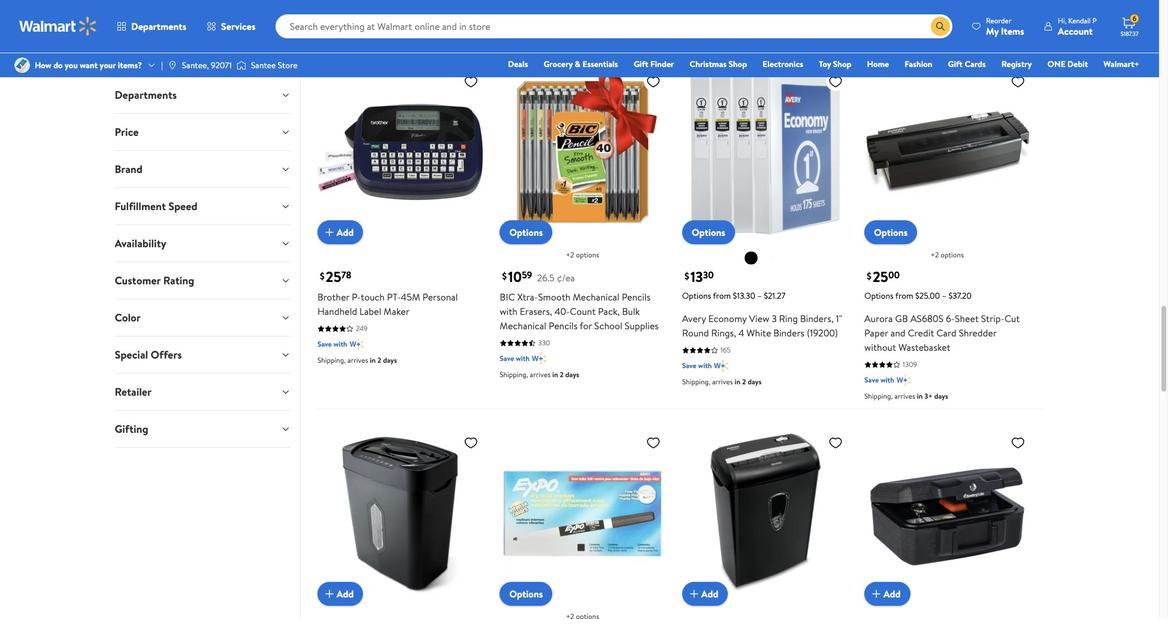 Task type: locate. For each thing, give the bounding box(es) containing it.
+2 options for 26.5 ¢/ea
[[566, 250, 599, 260]]

 image for santee store
[[237, 59, 246, 71]]

2 options from the left
[[941, 250, 964, 260]]

p-
[[352, 291, 361, 304]]

gift finder link
[[629, 58, 680, 71]]

+2 options up ¢/ea
[[566, 250, 599, 260]]

today inside delivery today shipping, arrives in 2 days
[[710, 5, 728, 16]]

finder
[[651, 58, 674, 70]]

0 horizontal spatial gift
[[634, 58, 649, 70]]

add button for brother p-touch pt-45m personal handheld label maker image
[[318, 221, 363, 245]]

1 horizontal spatial mechanical
[[573, 291, 620, 304]]

+2 for 26.5 ¢/ea
[[566, 250, 574, 260]]

grocery
[[544, 58, 573, 70]]

2 – from the left
[[942, 290, 947, 302]]

1 horizontal spatial +2 options
[[931, 250, 964, 260]]

save
[[318, 339, 332, 350], [500, 354, 514, 364], [682, 361, 697, 371], [865, 375, 879, 386]]

walmart plus image down '249'
[[350, 339, 364, 351]]

2 25 from the left
[[873, 267, 889, 287]]

+2 options up '$37.20'
[[931, 250, 964, 260]]

pack,
[[598, 305, 620, 318]]

special offers button
[[105, 337, 300, 373]]

1 – from the left
[[758, 290, 762, 302]]

shipping, arrives in 3+ days
[[865, 392, 949, 402]]

arrives down the 165
[[712, 377, 733, 387]]

1 horizontal spatial walmart plus image
[[897, 375, 911, 387]]

$
[[320, 269, 325, 283], [502, 269, 507, 283], [685, 269, 690, 283], [867, 269, 872, 283]]

cards
[[965, 58, 986, 70]]

1 from from the left
[[713, 290, 731, 302]]

departments inside tab
[[115, 87, 177, 102]]

hi,
[[1058, 15, 1067, 25]]

 image left how
[[14, 58, 30, 73]]

 image right |
[[168, 61, 177, 70]]

– left $21.27
[[758, 290, 762, 302]]

pencils up bulk
[[622, 291, 651, 304]]

walmart plus image
[[532, 353, 546, 365], [897, 375, 911, 387]]

fulfillment
[[115, 199, 166, 214]]

1 vertical spatial pencils
[[549, 320, 578, 333]]

2 shop from the left
[[833, 58, 852, 70]]

walmart plus image
[[350, 339, 364, 351], [715, 360, 729, 372]]

avery economy view 3 ring binders, 1" round rings, 4 white binders (19200) image
[[682, 70, 848, 235]]

Search search field
[[275, 14, 953, 38]]

bic xtra-smooth mechanical pencils with erasers, 40-count pack, bulk mechanical pencils for school supplies image
[[500, 70, 666, 235]]

add to favorites list, aurora gb 8-sheet cross-cut paper shredder, black image
[[829, 436, 843, 451]]

with down handheld
[[334, 339, 347, 350]]

your
[[100, 59, 116, 71]]

days
[[748, 16, 762, 26], [566, 30, 580, 40], [383, 356, 397, 366], [566, 370, 580, 380], [748, 377, 762, 387], [935, 392, 949, 402]]

sentrysafe 1200 fire-resistant box safe with key lock 0.18 cu. ft., black image
[[865, 431, 1030, 597]]

2 +2 from the left
[[931, 250, 939, 260]]

$ left 78
[[320, 269, 325, 283]]

add to favorites list, sentrysafe 1200 fire-resistant box safe with key lock 0.18 cu. ft., black image
[[1011, 436, 1026, 451]]

0 vertical spatial mechanical
[[573, 291, 620, 304]]

25
[[326, 267, 341, 287], [873, 267, 889, 287]]

with up shipping, arrives in 3+ days
[[881, 375, 895, 386]]

store
[[278, 59, 298, 71]]

with down bic
[[500, 305, 518, 318]]

account
[[1058, 24, 1093, 37]]

for
[[580, 320, 592, 333]]

from left $13.30
[[713, 290, 731, 302]]

1 +2 from the left
[[566, 250, 574, 260]]

$ inside $ 13 30
[[685, 269, 690, 283]]

$ left 10
[[502, 269, 507, 283]]

&
[[575, 58, 581, 70]]

1 horizontal spatial +2
[[931, 250, 939, 260]]

today right pickup
[[522, 10, 540, 20]]

add to cart image
[[322, 226, 337, 240], [322, 587, 337, 602], [870, 587, 884, 602]]

shipping, arrives in 2 days down pickup today
[[500, 30, 580, 40]]

1 options from the left
[[576, 250, 599, 260]]

2 gift from the left
[[948, 58, 963, 70]]

1 horizontal spatial today
[[710, 5, 728, 16]]

1 +2 options from the left
[[566, 250, 599, 260]]

2 +2 options from the left
[[931, 250, 964, 260]]

mechanical up pack,
[[573, 291, 620, 304]]

0 horizontal spatial options
[[576, 250, 599, 260]]

 image right the 92071
[[237, 59, 246, 71]]

+2 up "$25.00"
[[931, 250, 939, 260]]

1 horizontal spatial  image
[[168, 61, 177, 70]]

brother
[[318, 291, 350, 304]]

0 vertical spatial departments button
[[107, 12, 197, 41]]

0 horizontal spatial pencils
[[549, 320, 578, 333]]

departments button down the santee, 92071
[[105, 77, 300, 113]]

shipping, arrives in 2 days down '249'
[[318, 356, 397, 366]]

shop inside christmas shop link
[[729, 58, 747, 70]]

personal
[[423, 291, 458, 304]]

arrives down pickup today
[[530, 30, 551, 40]]

bulk
[[622, 305, 640, 318]]

00
[[889, 269, 900, 282]]

add to cart image
[[687, 587, 702, 602]]

arrives right delivery
[[712, 16, 733, 26]]

$ left 00
[[867, 269, 872, 283]]

departments button
[[107, 12, 197, 41], [105, 77, 300, 113]]

white
[[747, 327, 771, 340]]

rings,
[[711, 327, 736, 340]]

0 horizontal spatial +2
[[566, 250, 574, 260]]

from
[[713, 290, 731, 302], [896, 290, 914, 302]]

1"
[[836, 312, 843, 326]]

delivery today shipping, arrives in 2 days
[[682, 5, 762, 26]]

white image
[[771, 251, 785, 266]]

binders
[[774, 327, 805, 340]]

1 horizontal spatial gift
[[948, 58, 963, 70]]

christmas shop
[[690, 58, 747, 70]]

59
[[522, 269, 532, 282]]

4 $ from the left
[[867, 269, 872, 283]]

walmart plus image up shipping, arrives in 3+ days
[[897, 375, 911, 387]]

+2 options
[[566, 250, 599, 260], [931, 250, 964, 260]]

Walmart Site-Wide search field
[[275, 14, 953, 38]]

brand tab
[[105, 151, 300, 188]]

save with
[[318, 339, 347, 350], [500, 354, 530, 364], [682, 361, 712, 371], [865, 375, 895, 386]]

gift finder
[[634, 58, 674, 70]]

walmart plus image down 330
[[532, 353, 546, 365]]

aurora gb 12-sheet crosscut paper and credit card shredder with 5.2-gallon wastebasket image
[[318, 431, 483, 597]]

aurora gb as680s 6-sheet strip-cut paper and credit card shredder without wastebasket
[[865, 312, 1020, 354]]

from up gb
[[896, 290, 914, 302]]

shop right "toy"
[[833, 58, 852, 70]]

add for brother p-touch pt-45m personal handheld label maker image add to cart image
[[337, 226, 354, 239]]

1 vertical spatial mechanical
[[500, 320, 547, 333]]

credit
[[908, 327, 935, 340]]

departments button up |
[[107, 12, 197, 41]]

add button
[[318, 221, 363, 245], [318, 582, 363, 606], [682, 582, 728, 606], [865, 582, 911, 606]]

brand button
[[105, 151, 300, 188]]

shipping, arrives in 2 days down the 165
[[682, 377, 762, 387]]

1 shop from the left
[[729, 58, 747, 70]]

0 horizontal spatial from
[[713, 290, 731, 302]]

options for bic xtra-smooth mechanical pencils with erasers, 40-count pack, bulk mechanical pencils for school supplies image on the top of the page
[[510, 226, 543, 239]]

gift left finder at the right top of the page
[[634, 58, 649, 70]]

1 horizontal spatial pencils
[[622, 291, 651, 304]]

shop for toy shop
[[833, 58, 852, 70]]

$ inside $ 25 00
[[867, 269, 872, 283]]

1 horizontal spatial 25
[[873, 267, 889, 287]]

with down erasers,
[[516, 354, 530, 364]]

as680s
[[911, 312, 944, 326]]

2 $ from the left
[[502, 269, 507, 283]]

pencils down 40-
[[549, 320, 578, 333]]

add to cart image for sentrysafe 1200 fire-resistant box safe with key lock 0.18 cu. ft., black image
[[870, 587, 884, 602]]

add button for aurora gb 12-sheet crosscut paper and credit card shredder with 5.2-gallon wastebasket image
[[318, 582, 363, 606]]

1 vertical spatial walmart plus image
[[715, 360, 729, 372]]

price tab
[[105, 114, 300, 150]]

my
[[986, 24, 999, 37]]

from for 25
[[896, 290, 914, 302]]

pencils
[[622, 291, 651, 304], [549, 320, 578, 333]]

availability button
[[105, 225, 300, 262]]

departments down the items?
[[115, 87, 177, 102]]

options for avery economy view 3 ring binders, 1" round rings, 4 white binders (19200) image
[[692, 226, 726, 239]]

shop right christmas
[[729, 58, 747, 70]]

walmart plus image down the 165
[[715, 360, 729, 372]]

gift left cards
[[948, 58, 963, 70]]

1 vertical spatial walmart plus image
[[897, 375, 911, 387]]

today for delivery
[[710, 5, 728, 16]]

$ left 13
[[685, 269, 690, 283]]

(19200)
[[807, 327, 838, 340]]

 image for santee, 92071
[[168, 61, 177, 70]]

0 horizontal spatial 25
[[326, 267, 341, 287]]

1 25 from the left
[[326, 267, 341, 287]]

black image
[[744, 251, 759, 266]]

1 vertical spatial departments
[[115, 87, 177, 102]]

$ inside $ 10 59 26.5 ¢/ea bic xtra-smooth mechanical pencils with erasers, 40-count pack, bulk mechanical pencils for school supplies
[[502, 269, 507, 283]]

search icon image
[[936, 22, 946, 31]]

0 horizontal spatial +2 options
[[566, 250, 599, 260]]

in inside delivery today shipping, arrives in 2 days
[[735, 16, 741, 26]]

xtra-
[[518, 291, 538, 304]]

home link
[[862, 58, 895, 71]]

0 horizontal spatial  image
[[14, 58, 30, 73]]

add button for sentrysafe 1200 fire-resistant box safe with key lock 0.18 cu. ft., black image
[[865, 582, 911, 606]]

0 vertical spatial walmart plus image
[[532, 353, 546, 365]]

– left '$37.20'
[[942, 290, 947, 302]]

retailer
[[115, 385, 152, 400]]

$ inside $ 25 78
[[320, 269, 325, 283]]

gift for gift cards
[[948, 58, 963, 70]]

1 horizontal spatial from
[[896, 290, 914, 302]]

3+
[[925, 392, 933, 402]]

add button for 'aurora gb 8-sheet cross-cut paper shredder, black' "image" on the bottom right of the page
[[682, 582, 728, 606]]

with down round
[[698, 361, 712, 371]]

items
[[1001, 24, 1025, 37]]

today right delivery
[[710, 5, 728, 16]]

3 $ from the left
[[685, 269, 690, 283]]

1 $ from the left
[[320, 269, 325, 283]]

today for pickup
[[522, 10, 540, 20]]

count
[[570, 305, 596, 318]]

+2 up ¢/ea
[[566, 250, 574, 260]]

0 horizontal spatial today
[[522, 10, 540, 20]]

2 horizontal spatial  image
[[237, 59, 246, 71]]

save with down erasers,
[[500, 354, 530, 364]]

1 horizontal spatial options
[[941, 250, 964, 260]]

25 for $ 25 78
[[326, 267, 341, 287]]

2 from from the left
[[896, 290, 914, 302]]

options
[[576, 250, 599, 260], [941, 250, 964, 260]]

options link for 25
[[865, 221, 918, 245]]

mechanical down erasers,
[[500, 320, 547, 333]]

¢/ea
[[557, 272, 575, 285]]

registry
[[1002, 58, 1032, 70]]

gift cards
[[948, 58, 986, 70]]

1 gift from the left
[[634, 58, 649, 70]]

0 vertical spatial walmart plus image
[[350, 339, 364, 351]]

92071
[[211, 59, 232, 71]]

price button
[[105, 114, 300, 150]]

shop inside toy shop link
[[833, 58, 852, 70]]

from for 13
[[713, 290, 731, 302]]

strip-
[[981, 312, 1005, 326]]

0 horizontal spatial shop
[[729, 58, 747, 70]]

price
[[115, 125, 139, 140]]

with inside $ 10 59 26.5 ¢/ea bic xtra-smooth mechanical pencils with erasers, 40-count pack, bulk mechanical pencils for school supplies
[[500, 305, 518, 318]]

1 horizontal spatial –
[[942, 290, 947, 302]]

customer rating tab
[[105, 262, 300, 299]]

0 horizontal spatial –
[[758, 290, 762, 302]]

availability tab
[[105, 225, 300, 262]]

options link for 13
[[682, 221, 735, 245]]

departments up |
[[131, 20, 186, 33]]

25 up brother
[[326, 267, 341, 287]]

retailer tab
[[105, 374, 300, 410]]

$ for $ 10 59 26.5 ¢/ea bic xtra-smooth mechanical pencils with erasers, 40-count pack, bulk mechanical pencils for school supplies
[[502, 269, 507, 283]]

1 horizontal spatial shop
[[833, 58, 852, 70]]

school
[[595, 320, 623, 333]]

binders,
[[800, 312, 834, 326]]

2 inside delivery today shipping, arrives in 2 days
[[742, 16, 746, 26]]

 image
[[14, 58, 30, 73], [237, 59, 246, 71], [168, 61, 177, 70]]

options
[[510, 226, 543, 239], [692, 226, 726, 239], [874, 226, 908, 239], [682, 290, 711, 302], [865, 290, 894, 302], [510, 588, 543, 601]]

add to cart image for brother p-touch pt-45m personal handheld label maker image
[[322, 226, 337, 240]]

options up $ 10 59 26.5 ¢/ea bic xtra-smooth mechanical pencils with erasers, 40-count pack, bulk mechanical pencils for school supplies
[[576, 250, 599, 260]]

options from $25.00 – $37.20
[[865, 290, 972, 302]]

options up '$37.20'
[[941, 250, 964, 260]]

25 up aurora
[[873, 267, 889, 287]]

availability
[[115, 236, 166, 251]]

want
[[80, 59, 98, 71]]



Task type: vqa. For each thing, say whether or not it's contained in the screenshot.
free holiday returns until jan 31 at top
no



Task type: describe. For each thing, give the bounding box(es) containing it.
view
[[749, 312, 770, 326]]

shop for christmas shop
[[729, 58, 747, 70]]

0 vertical spatial pencils
[[622, 291, 651, 304]]

gifting tab
[[105, 411, 300, 448]]

gift for gift finder
[[634, 58, 649, 70]]

add to favorites list, aurora gb 12-sheet crosscut paper and credit card shredder with 5.2-gallon wastebasket image
[[464, 436, 478, 451]]

grocery & essentials
[[544, 58, 618, 70]]

walmart image
[[19, 17, 97, 36]]

color button
[[105, 300, 300, 336]]

shipping, inside delivery today shipping, arrives in 2 days
[[682, 16, 711, 26]]

color
[[115, 310, 141, 325]]

25 for $ 25 00
[[873, 267, 889, 287]]

one debit link
[[1043, 58, 1094, 71]]

save with down handheld
[[318, 339, 347, 350]]

40-
[[555, 305, 570, 318]]

add to favorites list, expo low odor dry erase markers, fine tip, black, 12 count image
[[646, 436, 661, 451]]

save with up shipping, arrives in 3+ days
[[865, 375, 895, 386]]

$ 25 78
[[320, 267, 352, 287]]

+2 options for 25
[[931, 250, 964, 260]]

deals link
[[503, 58, 534, 71]]

aurora gb 8-sheet cross-cut paper shredder, black image
[[682, 431, 848, 597]]

45m
[[401, 291, 420, 304]]

fulfillment speed
[[115, 199, 198, 214]]

arrives left 3+ at the right bottom
[[895, 392, 916, 402]]

add to cart image for aurora gb 12-sheet crosscut paper and credit card shredder with 5.2-gallon wastebasket image
[[322, 587, 337, 602]]

78
[[341, 269, 352, 282]]

3
[[772, 312, 777, 326]]

expo low odor dry erase markers, fine tip, black, 12 count image
[[500, 431, 666, 597]]

arrives down '249'
[[348, 356, 368, 366]]

erasers,
[[520, 305, 552, 318]]

toy shop
[[819, 58, 852, 70]]

330
[[538, 338, 550, 348]]

add for sentrysafe 1200 fire-resistant box safe with key lock 0.18 cu. ft., black image's add to cart image
[[884, 588, 901, 601]]

items?
[[118, 59, 142, 71]]

bic
[[500, 291, 515, 304]]

days inside delivery today shipping, arrives in 2 days
[[748, 16, 762, 26]]

add to favorites list, brother p-touch pt-45m personal handheld label maker image
[[464, 74, 478, 89]]

$ for $ 25 00
[[867, 269, 872, 283]]

one debit
[[1048, 58, 1088, 70]]

0 horizontal spatial walmart plus image
[[532, 353, 546, 365]]

165
[[721, 345, 731, 356]]

– for 13
[[758, 290, 762, 302]]

6
[[1133, 13, 1137, 23]]

sheet
[[955, 312, 979, 326]]

deals
[[508, 58, 528, 70]]

avery
[[682, 312, 706, 326]]

departments tab
[[105, 77, 300, 113]]

options link for 26.5 ¢/ea
[[500, 221, 553, 245]]

gifting button
[[105, 411, 300, 448]]

fulfillment speed tab
[[105, 188, 300, 225]]

0 horizontal spatial walmart plus image
[[350, 339, 364, 351]]

registry link
[[996, 58, 1038, 71]]

$21.27
[[764, 290, 786, 302]]

6 $187.37
[[1121, 13, 1139, 38]]

customer rating button
[[105, 262, 300, 299]]

round
[[682, 327, 709, 340]]

add to favorites list, aurora gb as680s 6-sheet strip-cut paper and credit card shredder without wastebasket image
[[1011, 74, 1026, 89]]

$ 25 00
[[867, 267, 900, 287]]

arrives down 330
[[530, 370, 551, 380]]

how do you want your items?
[[35, 59, 142, 71]]

christmas shop link
[[685, 58, 753, 71]]

paper
[[865, 327, 889, 340]]

do
[[53, 59, 63, 71]]

add for add to cart image for aurora gb 12-sheet crosscut paper and credit card shredder with 5.2-gallon wastebasket image
[[337, 588, 354, 601]]

christmas
[[690, 58, 727, 70]]

options for 25
[[941, 250, 964, 260]]

delivery
[[682, 5, 708, 16]]

brother p-touch pt-45m personal handheld label maker image
[[318, 70, 483, 235]]

shredder
[[959, 327, 997, 340]]

0 vertical spatial departments
[[131, 20, 186, 33]]

1309
[[903, 360, 918, 370]]

add to favorites list, avery economy view 3 ring binders, 1" round rings, 4 white binders (19200) image
[[829, 74, 843, 89]]

toy
[[819, 58, 831, 70]]

maker
[[384, 305, 410, 318]]

one
[[1048, 58, 1066, 70]]

arrives inside delivery today shipping, arrives in 2 days
[[712, 16, 733, 26]]

options for expo low odor dry erase markers, fine tip, black, 12 count image
[[510, 588, 543, 601]]

aurora gb as680s 6-sheet strip-cut paper and credit card shredder without wastebasket image
[[865, 70, 1030, 235]]

options for aurora gb as680s 6-sheet strip-cut paper and credit card shredder without wastebasket image
[[874, 226, 908, 239]]

card
[[937, 327, 957, 340]]

4
[[739, 327, 745, 340]]

$ 13 30
[[685, 267, 714, 287]]

add to favorites list, bic xtra-smooth mechanical pencils with erasers, 40-count pack, bulk mechanical pencils for school supplies image
[[646, 74, 661, 89]]

services
[[221, 20, 256, 33]]

1 horizontal spatial walmart plus image
[[715, 360, 729, 372]]

pickup
[[500, 10, 521, 20]]

grocery & essentials link
[[538, 58, 624, 71]]

fashion
[[905, 58, 933, 70]]

fulfillment speed button
[[105, 188, 300, 225]]

p
[[1093, 15, 1097, 25]]

30
[[703, 269, 714, 282]]

reorder
[[986, 15, 1012, 25]]

save with down round
[[682, 361, 712, 371]]

|
[[161, 59, 163, 71]]

brand
[[115, 162, 143, 177]]

cut
[[1005, 312, 1020, 326]]

hi, kendall p account
[[1058, 15, 1097, 37]]

reorder my items
[[986, 15, 1025, 37]]

santee store
[[251, 59, 298, 71]]

supplies
[[625, 320, 659, 333]]

+2 for 25
[[931, 250, 939, 260]]

you
[[65, 59, 78, 71]]

santee, 92071
[[182, 59, 232, 71]]

$ for $ 25 78
[[320, 269, 325, 283]]

debit
[[1068, 58, 1088, 70]]

options for 26.5 ¢/ea
[[576, 250, 599, 260]]

pt-
[[387, 291, 401, 304]]

offers
[[151, 348, 182, 363]]

how
[[35, 59, 51, 71]]

walmart+
[[1104, 58, 1140, 70]]

add for add to cart icon
[[702, 588, 719, 601]]

special offers tab
[[105, 337, 300, 373]]

1 vertical spatial departments button
[[105, 77, 300, 113]]

0 horizontal spatial mechanical
[[500, 320, 547, 333]]

santee
[[251, 59, 276, 71]]

services button
[[197, 12, 266, 41]]

6-
[[946, 312, 955, 326]]

retailer button
[[105, 374, 300, 410]]

aurora
[[865, 312, 893, 326]]

$ for $ 13 30
[[685, 269, 690, 283]]

 image for how do you want your items?
[[14, 58, 30, 73]]

customer rating
[[115, 273, 194, 288]]

color tab
[[105, 300, 300, 336]]

– for 25
[[942, 290, 947, 302]]

$25.00
[[916, 290, 940, 302]]

handheld
[[318, 305, 357, 318]]

ring
[[779, 312, 798, 326]]

$187.37
[[1121, 29, 1139, 38]]

shipping, arrives in 2 days down 330
[[500, 370, 580, 380]]

electronics
[[763, 58, 804, 70]]



